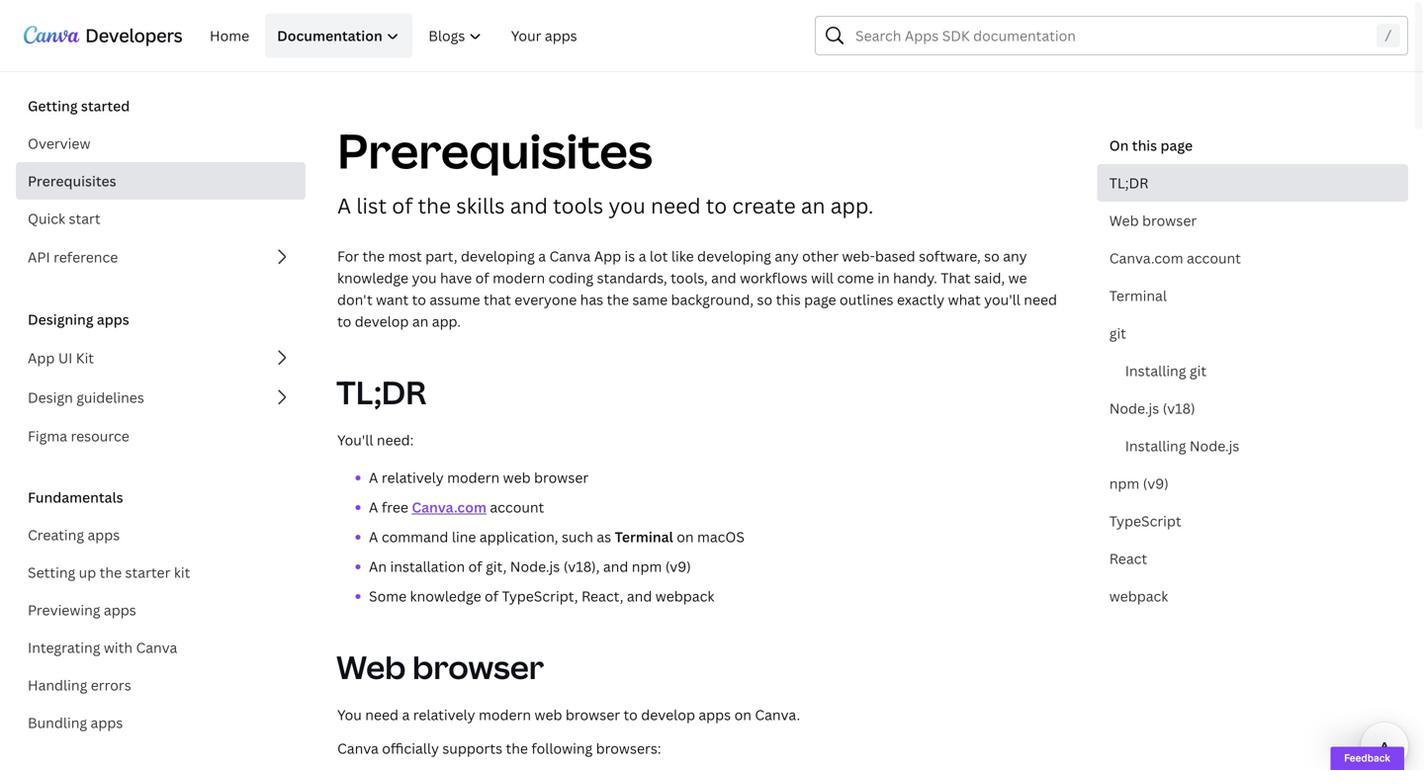 Task type: vqa. For each thing, say whether or not it's contained in the screenshot.
fifth Required
no



Task type: locate. For each thing, give the bounding box(es) containing it.
of
[[392, 191, 413, 220], [475, 269, 489, 287], [468, 557, 482, 576], [485, 587, 499, 606]]

and right skills on the top left of the page
[[510, 191, 548, 220]]

webpack down the macos
[[655, 587, 714, 606]]

page down will
[[804, 290, 836, 309]]

you down part,
[[412, 269, 437, 287]]

a up an
[[369, 528, 378, 546]]

apps
[[545, 26, 577, 45], [97, 310, 129, 329], [88, 526, 120, 544], [104, 601, 136, 620], [699, 706, 731, 724], [91, 714, 123, 732]]

app.
[[830, 191, 874, 220], [432, 312, 461, 331]]

git up the "node.js (v18)"
[[1109, 324, 1126, 343]]

modern up that
[[493, 269, 545, 287]]

on
[[1109, 136, 1129, 155]]

app inside for the most part, developing a canva app is a lot like developing any other web-based software, so any knowledge you have of modern coding standards, tools, and workflows will come in handy. that said, we don't want to assume that everyone has the same background, so this page outlines exactly what you'll need to develop an app.
[[594, 247, 621, 266]]

0 horizontal spatial app.
[[432, 312, 461, 331]]

2 vertical spatial need
[[365, 706, 399, 724]]

1 vertical spatial npm
[[632, 557, 662, 576]]

0 horizontal spatial web browser
[[336, 646, 544, 689]]

web browser link
[[1097, 202, 1408, 239]]

web
[[1109, 211, 1139, 230], [336, 646, 406, 689]]

(v9) up 'typescript'
[[1143, 474, 1169, 493]]

1 horizontal spatial on
[[734, 706, 752, 724]]

a relatively modern web browser
[[369, 468, 589, 487]]

1 horizontal spatial app.
[[830, 191, 874, 220]]

1 horizontal spatial developing
[[697, 247, 771, 266]]

1 horizontal spatial prerequisites
[[337, 118, 652, 182]]

app
[[594, 247, 621, 266], [28, 349, 55, 367]]

1 vertical spatial web
[[336, 646, 406, 689]]

0 vertical spatial page
[[1161, 136, 1193, 155]]

so down workflows
[[757, 290, 773, 309]]

designing apps
[[28, 310, 129, 329]]

design guidelines link
[[16, 378, 306, 417]]

knowledge up don't on the left top
[[337, 269, 409, 287]]

developing up workflows
[[697, 247, 771, 266]]

integrating with canva link
[[16, 629, 306, 667]]

canva.com
[[1109, 249, 1183, 268], [412, 498, 486, 517]]

you inside prerequisites a list of the skills and tools you need to create an app.
[[609, 191, 646, 220]]

modern
[[493, 269, 545, 287], [447, 468, 500, 487], [479, 706, 531, 724]]

need:
[[377, 431, 414, 449]]

installing down the "node.js (v18)"
[[1125, 437, 1186, 455]]

an down most
[[412, 312, 429, 331]]

page right on at the right top of page
[[1161, 136, 1193, 155]]

tl;dr down on at the right top of page
[[1109, 174, 1149, 192]]

app left is
[[594, 247, 621, 266]]

a
[[538, 247, 546, 266], [639, 247, 646, 266], [402, 706, 410, 724]]

developing up that
[[461, 247, 535, 266]]

a
[[337, 191, 351, 220], [369, 468, 378, 487], [369, 498, 378, 517], [369, 528, 378, 546]]

develop inside for the most part, developing a canva app is a lot like developing any other web-based software, so any knowledge you have of modern coding standards, tools, and workflows will come in handy. that said, we don't want to assume that everyone has the same background, so this page outlines exactly what you'll need to develop an app.
[[355, 312, 409, 331]]

1 horizontal spatial you
[[609, 191, 646, 220]]

1 vertical spatial app
[[28, 349, 55, 367]]

a up 'officially'
[[402, 706, 410, 724]]

browser
[[1142, 211, 1197, 230], [534, 468, 589, 487], [412, 646, 544, 689], [566, 706, 620, 724]]

creating apps link
[[16, 516, 306, 554]]

apps for your apps
[[545, 26, 577, 45]]

installing
[[1125, 361, 1186, 380], [1125, 437, 1186, 455]]

0 vertical spatial so
[[984, 247, 1000, 266]]

npm up 'typescript'
[[1109, 474, 1140, 493]]

and
[[510, 191, 548, 220], [711, 269, 736, 287], [603, 557, 628, 576], [627, 587, 652, 606]]

prerequisites inside prerequisites a list of the skills and tools you need to create an app.
[[337, 118, 652, 182]]

1 horizontal spatial so
[[984, 247, 1000, 266]]

an right create
[[801, 191, 825, 220]]

app. inside for the most part, developing a canva app is a lot like developing any other web-based software, so any knowledge you have of modern coding standards, tools, and workflows will come in handy. that said, we don't want to assume that everyone has the same background, so this page outlines exactly what you'll need to develop an app.
[[432, 312, 461, 331]]

need
[[651, 191, 701, 220], [1024, 290, 1057, 309], [365, 706, 399, 724]]

0 vertical spatial on
[[677, 528, 694, 546]]

app. inside prerequisites a list of the skills and tools you need to create an app.
[[830, 191, 874, 220]]

you inside for the most part, developing a canva app is a lot like developing any other web-based software, so any knowledge you have of modern coding standards, tools, and workflows will come in handy. that said, we don't want to assume that everyone has the same background, so this page outlines exactly what you'll need to develop an app.
[[412, 269, 437, 287]]

this right on at the right top of page
[[1132, 136, 1157, 155]]

0 horizontal spatial developing
[[461, 247, 535, 266]]

prerequisites up quick start
[[28, 172, 116, 190]]

browser inside web browser link
[[1142, 211, 1197, 230]]

0 horizontal spatial webpack
[[655, 587, 714, 606]]

develop
[[355, 312, 409, 331], [641, 706, 695, 724]]

and inside prerequisites a list of the skills and tools you need to create an app.
[[510, 191, 548, 220]]

prerequisites up skills on the top left of the page
[[337, 118, 652, 182]]

npm inside npm (v9) link
[[1109, 474, 1140, 493]]

guidelines
[[76, 388, 144, 407]]

0 horizontal spatial page
[[804, 290, 836, 309]]

quick start
[[28, 209, 100, 228]]

apps for previewing apps
[[104, 601, 136, 620]]

need down we
[[1024, 290, 1057, 309]]

1 horizontal spatial (v9)
[[1143, 474, 1169, 493]]

getting
[[28, 96, 78, 115]]

we
[[1008, 269, 1027, 287]]

kit
[[76, 349, 94, 367]]

web up following
[[535, 706, 562, 724]]

this down workflows
[[776, 290, 801, 309]]

page inside for the most part, developing a canva app is a lot like developing any other web-based software, so any knowledge you have of modern coding standards, tools, and workflows will come in handy. that said, we don't want to assume that everyone has the same background, so this page outlines exactly what you'll need to develop an app.
[[804, 290, 836, 309]]

0 vertical spatial node.js
[[1109, 399, 1159, 418]]

terminal down canva.com account
[[1109, 286, 1167, 305]]

relatively up supports
[[413, 706, 475, 724]]

you'll
[[337, 431, 373, 449]]

app. up web-
[[830, 191, 874, 220]]

2 vertical spatial node.js
[[510, 557, 560, 576]]

1 horizontal spatial web
[[1109, 211, 1139, 230]]

any
[[775, 247, 799, 266], [1003, 247, 1027, 266]]

git up (v18)
[[1190, 361, 1207, 380]]

account down web browser link
[[1187, 249, 1241, 268]]

node.js left (v18)
[[1109, 399, 1159, 418]]

knowledge down "installation"
[[410, 587, 481, 606]]

0 vertical spatial you
[[609, 191, 646, 220]]

account up application,
[[490, 498, 544, 517]]

1 horizontal spatial need
[[651, 191, 701, 220]]

any up workflows
[[775, 247, 799, 266]]

0 horizontal spatial an
[[412, 312, 429, 331]]

1 horizontal spatial an
[[801, 191, 825, 220]]

webpack down react
[[1109, 587, 1168, 606]]

to inside prerequisites a list of the skills and tools you need to create an app.
[[706, 191, 727, 220]]

macos
[[697, 528, 745, 546]]

develop up browsers:
[[641, 706, 695, 724]]

free
[[382, 498, 408, 517]]

background,
[[671, 290, 754, 309]]

0 vertical spatial need
[[651, 191, 701, 220]]

canva officially supports the following browsers:
[[337, 739, 661, 758]]

the right up
[[100, 563, 122, 582]]

(v18)
[[1163, 399, 1195, 418]]

web up you
[[336, 646, 406, 689]]

and right 'react,'
[[627, 587, 652, 606]]

1 horizontal spatial web
[[535, 706, 562, 724]]

1 vertical spatial need
[[1024, 290, 1057, 309]]

a command line application, such as terminal on macos
[[369, 528, 745, 546]]

getting started
[[28, 96, 130, 115]]

1 vertical spatial git
[[1190, 361, 1207, 380]]

1 vertical spatial on
[[734, 706, 752, 724]]

1 horizontal spatial web browser
[[1109, 211, 1197, 230]]

(v9)
[[1143, 474, 1169, 493], [665, 557, 691, 576]]

the right supports
[[506, 739, 528, 758]]

a for a free canva.com account
[[369, 498, 378, 517]]

1 horizontal spatial npm
[[1109, 474, 1140, 493]]

git installing git
[[1109, 324, 1207, 380]]

apps right your at the top of page
[[545, 26, 577, 45]]

the right 'for'
[[362, 247, 385, 266]]

terminal right as
[[615, 528, 673, 546]]

modern up canva officially supports the following browsers:
[[479, 706, 531, 724]]

0 horizontal spatial you
[[412, 269, 437, 287]]

api
[[28, 248, 50, 267]]

0 vertical spatial an
[[801, 191, 825, 220]]

apps down errors
[[91, 714, 123, 732]]

1 horizontal spatial terminal
[[1109, 286, 1167, 305]]

1 vertical spatial you
[[412, 269, 437, 287]]

0 horizontal spatial app
[[28, 349, 55, 367]]

1 vertical spatial this
[[776, 290, 801, 309]]

1 vertical spatial (v9)
[[665, 557, 691, 576]]

for the most part, developing a canva app is a lot like developing any other web-based software, so any knowledge you have of modern coding standards, tools, and workflows will come in handy. that said, we don't want to assume that everyone has the same background, so this page outlines exactly what you'll need to develop an app.
[[337, 247, 1057, 331]]

1 horizontal spatial knowledge
[[410, 587, 481, 606]]

0 horizontal spatial canva.com
[[412, 498, 486, 517]]

1 horizontal spatial page
[[1161, 136, 1193, 155]]

app. down assume
[[432, 312, 461, 331]]

browser up canva.com account
[[1142, 211, 1197, 230]]

canva developers logo image
[[24, 25, 182, 46]]

(v9) right (v18),
[[665, 557, 691, 576]]

apps for bundling apps
[[91, 714, 123, 732]]

0 vertical spatial npm
[[1109, 474, 1140, 493]]

exactly
[[897, 290, 945, 309]]

0 vertical spatial account
[[1187, 249, 1241, 268]]

creating
[[28, 526, 84, 544]]

relatively up free
[[382, 468, 444, 487]]

a up everyone
[[538, 247, 546, 266]]

1 horizontal spatial webpack
[[1109, 587, 1168, 606]]

0 vertical spatial this
[[1132, 136, 1157, 155]]

0 horizontal spatial terminal
[[615, 528, 673, 546]]

page inside on this page heading
[[1161, 136, 1193, 155]]

you
[[337, 706, 362, 724]]

1 vertical spatial account
[[490, 498, 544, 517]]

apps inside 'link'
[[88, 526, 120, 544]]

apps up setting up the starter kit
[[88, 526, 120, 544]]

0 horizontal spatial this
[[776, 290, 801, 309]]

canva.com up "line" on the bottom left
[[412, 498, 486, 517]]

1 horizontal spatial app
[[594, 247, 621, 266]]

you right tools on the top
[[609, 191, 646, 220]]

errors
[[91, 676, 131, 695]]

apps right designing
[[97, 310, 129, 329]]

of left git,
[[468, 557, 482, 576]]

and up background,
[[711, 269, 736, 287]]

need right you
[[365, 706, 399, 724]]

a down you'll need: on the left of the page
[[369, 468, 378, 487]]

react link
[[1097, 540, 1408, 578]]

documentation button
[[265, 13, 412, 58]]

web browser up canva.com account
[[1109, 211, 1197, 230]]

to down don't on the left top
[[337, 312, 351, 331]]

api reference link
[[16, 237, 306, 277]]

apps up with
[[104, 601, 136, 620]]

so up the said,
[[984, 247, 1000, 266]]

0 horizontal spatial node.js
[[510, 557, 560, 576]]

the left skills on the top left of the page
[[418, 191, 451, 220]]

of inside for the most part, developing a canva app is a lot like developing any other web-based software, so any knowledge you have of modern coding standards, tools, and workflows will come in handy. that said, we don't want to assume that everyone has the same background, so this page outlines exactly what you'll need to develop an app.
[[475, 269, 489, 287]]

1 installing from the top
[[1125, 361, 1186, 380]]

need up like
[[651, 191, 701, 220]]

modern inside for the most part, developing a canva app is a lot like developing any other web-based software, so any knowledge you have of modern coding standards, tools, and workflows will come in handy. that said, we don't want to assume that everyone has the same background, so this page outlines exactly what you'll need to develop an app.
[[493, 269, 545, 287]]

1 vertical spatial develop
[[641, 706, 695, 724]]

1 vertical spatial page
[[804, 290, 836, 309]]

knowledge inside for the most part, developing a canva app is a lot like developing any other web-based software, so any knowledge you have of modern coding standards, tools, and workflows will come in handy. that said, we don't want to assume that everyone has the same background, so this page outlines exactly what you'll need to develop an app.
[[337, 269, 409, 287]]

0 horizontal spatial develop
[[355, 312, 409, 331]]

0 vertical spatial knowledge
[[337, 269, 409, 287]]

assume
[[430, 290, 480, 309]]

Search Apps SDK documentation text field
[[815, 16, 1408, 55]]

2 horizontal spatial canva
[[549, 247, 591, 266]]

a inside prerequisites a list of the skills and tools you need to create an app.
[[337, 191, 351, 220]]

a right is
[[639, 247, 646, 266]]

0 vertical spatial app.
[[830, 191, 874, 220]]

to left create
[[706, 191, 727, 220]]

0 horizontal spatial a
[[402, 706, 410, 724]]

npm right (v18),
[[632, 557, 662, 576]]

2 vertical spatial canva
[[337, 739, 379, 758]]

tl;dr up you'll need: on the left of the page
[[336, 371, 427, 414]]

any up we
[[1003, 247, 1027, 266]]

an
[[801, 191, 825, 220], [412, 312, 429, 331]]

0 horizontal spatial canva
[[136, 638, 177, 657]]

0 vertical spatial terminal
[[1109, 286, 1167, 305]]

tl;dr
[[1109, 174, 1149, 192], [336, 371, 427, 414]]

web browser up 'officially'
[[336, 646, 544, 689]]

canva down you
[[337, 739, 379, 758]]

bundling apps link
[[16, 704, 306, 742]]

web up canva.com account
[[1109, 211, 1139, 230]]

web
[[503, 468, 531, 487], [535, 706, 562, 724]]

on left the macos
[[677, 528, 694, 546]]

on left canva.
[[734, 706, 752, 724]]

1 horizontal spatial tl;dr
[[1109, 174, 1149, 192]]

prerequisites a list of the skills and tools you need to create an app.
[[337, 118, 874, 220]]

app left ui
[[28, 349, 55, 367]]

0 vertical spatial (v9)
[[1143, 474, 1169, 493]]

develop down want
[[355, 312, 409, 331]]

0 vertical spatial app
[[594, 247, 621, 266]]

0 vertical spatial modern
[[493, 269, 545, 287]]

2 horizontal spatial node.js
[[1190, 437, 1240, 455]]

terminal inside terminal link
[[1109, 286, 1167, 305]]

0 vertical spatial tl;dr
[[1109, 174, 1149, 192]]

node.js up typescript,
[[510, 557, 560, 576]]

1 vertical spatial relatively
[[413, 706, 475, 724]]

0 horizontal spatial tl;dr
[[336, 371, 427, 414]]

1 vertical spatial installing
[[1125, 437, 1186, 455]]

0 vertical spatial develop
[[355, 312, 409, 331]]

modern up a free canva.com account
[[447, 468, 500, 487]]

workflows
[[740, 269, 808, 287]]

0 horizontal spatial git
[[1109, 324, 1126, 343]]

and inside for the most part, developing a canva app is a lot like developing any other web-based software, so any knowledge you have of modern coding standards, tools, and workflows will come in handy. that said, we don't want to assume that everyone has the same background, so this page outlines exactly what you'll need to develop an app.
[[711, 269, 736, 287]]

like
[[671, 247, 694, 266]]

of right have
[[475, 269, 489, 287]]

a left free
[[369, 498, 378, 517]]

and down as
[[603, 557, 628, 576]]

2 webpack from the left
[[1109, 587, 1168, 606]]

of right list
[[392, 191, 413, 220]]

canva.com up git installing git
[[1109, 249, 1183, 268]]

1 horizontal spatial git
[[1190, 361, 1207, 380]]

installing up the "node.js (v18)"
[[1125, 361, 1186, 380]]

a left list
[[337, 191, 351, 220]]

1 vertical spatial canva
[[136, 638, 177, 657]]

canva
[[549, 247, 591, 266], [136, 638, 177, 657], [337, 739, 379, 758]]

so
[[984, 247, 1000, 266], [757, 290, 773, 309]]

2 horizontal spatial need
[[1024, 290, 1057, 309]]

0 horizontal spatial so
[[757, 290, 773, 309]]

web up application,
[[503, 468, 531, 487]]

0 vertical spatial web browser
[[1109, 211, 1197, 230]]

said,
[[974, 269, 1005, 287]]

canva up handling errors link
[[136, 638, 177, 657]]

npm (v9)
[[1109, 474, 1169, 493]]

this inside heading
[[1132, 136, 1157, 155]]

node.js down (v18)
[[1190, 437, 1240, 455]]

0 vertical spatial web
[[503, 468, 531, 487]]

canva.com account
[[1109, 249, 1241, 268]]

0 horizontal spatial knowledge
[[337, 269, 409, 287]]

knowledge
[[337, 269, 409, 287], [410, 587, 481, 606]]

typescript link
[[1097, 502, 1408, 540]]

canva up the coding
[[549, 247, 591, 266]]

a for a command line application, such as terminal on macos
[[369, 528, 378, 546]]

git
[[1109, 324, 1126, 343], [1190, 361, 1207, 380]]

this
[[1132, 136, 1157, 155], [776, 290, 801, 309]]

npm (v9) link
[[1097, 465, 1408, 502]]

1 vertical spatial an
[[412, 312, 429, 331]]

1 vertical spatial app.
[[432, 312, 461, 331]]

prerequisites
[[337, 118, 652, 182], [28, 172, 116, 190]]

prerequisites for prerequisites
[[28, 172, 116, 190]]

0 vertical spatial canva.com
[[1109, 249, 1183, 268]]

everyone
[[515, 290, 577, 309]]

of down git,
[[485, 587, 499, 606]]

want
[[376, 290, 409, 309]]

browsers:
[[596, 739, 661, 758]]

don't
[[337, 290, 373, 309]]

1 vertical spatial node.js
[[1190, 437, 1240, 455]]



Task type: describe. For each thing, give the bounding box(es) containing it.
blogs
[[428, 26, 465, 45]]

bundling apps
[[28, 714, 123, 732]]

supports
[[442, 739, 502, 758]]

0 horizontal spatial need
[[365, 706, 399, 724]]

bundling
[[28, 714, 87, 732]]

installation
[[390, 557, 465, 576]]

prerequisites link
[[16, 162, 306, 200]]

2 any from the left
[[1003, 247, 1027, 266]]

0 horizontal spatial web
[[336, 646, 406, 689]]

is
[[625, 247, 635, 266]]

outlines
[[840, 290, 894, 309]]

apps for creating apps
[[88, 526, 120, 544]]

2 vertical spatial modern
[[479, 706, 531, 724]]

web-
[[842, 247, 875, 266]]

this inside for the most part, developing a canva app is a lot like developing any other web-based software, so any knowledge you have of modern coding standards, tools, and workflows will come in handy. that said, we don't want to assume that everyone has the same background, so this page outlines exactly what you'll need to develop an app.
[[776, 290, 801, 309]]

the inside prerequisites a list of the skills and tools you need to create an app.
[[418, 191, 451, 220]]

react,
[[581, 587, 623, 606]]

typescript
[[1109, 512, 1181, 531]]

command
[[382, 528, 448, 546]]

apps left canva.
[[699, 706, 731, 724]]

such
[[562, 528, 593, 546]]

to right want
[[412, 290, 426, 309]]

1 horizontal spatial canva.com
[[1109, 249, 1183, 268]]

start
[[69, 209, 100, 228]]

will
[[811, 269, 834, 287]]

canva inside integrating with canva link
[[136, 638, 177, 657]]

1 vertical spatial so
[[757, 290, 773, 309]]

1 vertical spatial web browser
[[336, 646, 544, 689]]

has
[[580, 290, 603, 309]]

react
[[1109, 549, 1147, 568]]

overview
[[28, 134, 90, 153]]

coding
[[548, 269, 594, 287]]

0 horizontal spatial on
[[677, 528, 694, 546]]

installing inside git installing git
[[1125, 361, 1186, 380]]

2 developing from the left
[[697, 247, 771, 266]]

lot
[[650, 247, 668, 266]]

an inside for the most part, developing a canva app is a lot like developing any other web-based software, so any knowledge you have of modern coding standards, tools, and workflows will come in handy. that said, we don't want to assume that everyone has the same background, so this page outlines exactly what you'll need to develop an app.
[[412, 312, 429, 331]]

overview link
[[16, 125, 306, 162]]

0 vertical spatial relatively
[[382, 468, 444, 487]]

to up browsers:
[[624, 706, 638, 724]]

1 any from the left
[[775, 247, 799, 266]]

what
[[948, 290, 981, 309]]

0 vertical spatial web
[[1109, 211, 1139, 230]]

1 webpack from the left
[[655, 587, 714, 606]]

git link
[[1097, 314, 1408, 352]]

figma resource
[[28, 427, 129, 446]]

tl;dr link
[[1097, 164, 1408, 202]]

reference
[[54, 248, 118, 267]]

some knowledge of typescript, react, and webpack
[[369, 587, 714, 606]]

typescript,
[[502, 587, 578, 606]]

an inside prerequisites a list of the skills and tools you need to create an app.
[[801, 191, 825, 220]]

need inside for the most part, developing a canva app is a lot like developing any other web-based software, so any knowledge you have of modern coding standards, tools, and workflows will come in handy. that said, we don't want to assume that everyone has the same background, so this page outlines exactly what you'll need to develop an app.
[[1024, 290, 1057, 309]]

of inside prerequisites a list of the skills and tools you need to create an app.
[[392, 191, 413, 220]]

browser up a command line application, such as terminal on macos
[[534, 468, 589, 487]]

quick
[[28, 209, 65, 228]]

line
[[452, 528, 476, 546]]

a free canva.com account
[[369, 498, 544, 517]]

a for a relatively modern web browser
[[369, 468, 378, 487]]

installing git link
[[1113, 352, 1408, 390]]

browser up supports
[[412, 646, 544, 689]]

/
[[1384, 27, 1393, 44]]

1 vertical spatial modern
[[447, 468, 500, 487]]

your
[[511, 26, 541, 45]]

officially
[[382, 739, 439, 758]]

2 installing from the top
[[1125, 437, 1186, 455]]

0 horizontal spatial account
[[490, 498, 544, 517]]

documentation
[[277, 26, 383, 45]]

0 vertical spatial git
[[1109, 324, 1126, 343]]

ui
[[58, 349, 73, 367]]

2 horizontal spatial a
[[639, 247, 646, 266]]

with
[[104, 638, 133, 657]]

canva inside for the most part, developing a canva app is a lot like developing any other web-based software, so any knowledge you have of modern coding standards, tools, and workflows will come in handy. that said, we don't want to assume that everyone has the same background, so this page outlines exactly what you'll need to develop an app.
[[549, 247, 591, 266]]

you need a relatively modern web browser to develop apps on canva.
[[337, 706, 800, 724]]

you'll
[[984, 290, 1020, 309]]

api reference
[[28, 248, 118, 267]]

node.js (v18) link
[[1097, 390, 1408, 427]]

integrating
[[28, 638, 100, 657]]

application,
[[480, 528, 558, 546]]

setting up the starter kit link
[[16, 554, 306, 591]]

blogs button
[[416, 13, 495, 58]]

canva.com account link
[[1097, 239, 1408, 277]]

your apps
[[511, 26, 577, 45]]

part,
[[425, 247, 457, 266]]

need inside prerequisites a list of the skills and tools you need to create an app.
[[651, 191, 701, 220]]

browser up following
[[566, 706, 620, 724]]

on this page
[[1109, 136, 1193, 155]]

tools
[[553, 191, 603, 220]]

your apps link
[[499, 13, 589, 58]]

previewing apps link
[[16, 591, 306, 629]]

an
[[369, 557, 387, 576]]

1 vertical spatial canva.com
[[412, 498, 486, 517]]

starter
[[125, 563, 171, 582]]

same
[[632, 290, 668, 309]]

list
[[356, 191, 387, 220]]

previewing apps
[[28, 601, 136, 620]]

0 horizontal spatial web
[[503, 468, 531, 487]]

app ui kit link
[[16, 338, 306, 378]]

as
[[597, 528, 611, 546]]

1 vertical spatial web
[[535, 706, 562, 724]]

some
[[369, 587, 407, 606]]

prerequisites for prerequisites a list of the skills and tools you need to create an app.
[[337, 118, 652, 182]]

the down standards,
[[607, 290, 629, 309]]

1 horizontal spatial node.js
[[1109, 399, 1159, 418]]

integrating with canva
[[28, 638, 177, 657]]

1 horizontal spatial canva
[[337, 739, 379, 758]]

figma resource link
[[16, 417, 306, 455]]

1 horizontal spatial account
[[1187, 249, 1241, 268]]

you'll need:
[[337, 431, 414, 449]]

setting
[[28, 563, 75, 582]]

terminal link
[[1097, 277, 1408, 314]]

app ui kit
[[28, 349, 94, 367]]

based
[[875, 247, 915, 266]]

setting up the starter kit
[[28, 563, 190, 582]]

0 horizontal spatial npm
[[632, 557, 662, 576]]

apps for designing apps
[[97, 310, 129, 329]]

1 developing from the left
[[461, 247, 535, 266]]

that
[[484, 290, 511, 309]]

git,
[[486, 557, 507, 576]]

canva.
[[755, 706, 800, 724]]

handling errors
[[28, 676, 131, 695]]

quick start link
[[16, 200, 306, 237]]

in
[[877, 269, 890, 287]]

on this page heading
[[1097, 134, 1408, 156]]

1 vertical spatial terminal
[[615, 528, 673, 546]]

resource
[[71, 427, 129, 446]]

fundamentals
[[28, 488, 123, 507]]

0 horizontal spatial (v9)
[[665, 557, 691, 576]]

1 horizontal spatial a
[[538, 247, 546, 266]]

home link
[[198, 13, 261, 58]]

home
[[210, 26, 249, 45]]

1 vertical spatial knowledge
[[410, 587, 481, 606]]



